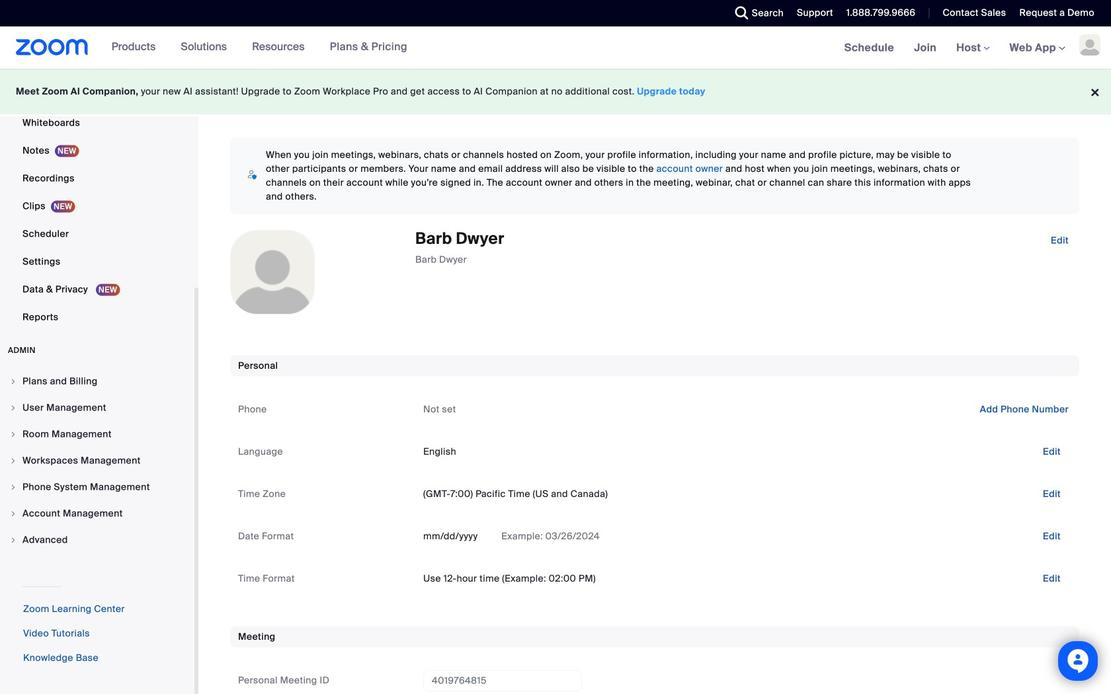 Task type: describe. For each thing, give the bounding box(es) containing it.
5 menu item from the top
[[0, 475, 195, 500]]

4 menu item from the top
[[0, 449, 195, 474]]

right image for 3rd menu item
[[9, 431, 17, 439]]

2 menu item from the top
[[0, 396, 195, 421]]

6 menu item from the top
[[0, 502, 195, 527]]

meetings navigation
[[835, 26, 1112, 70]]

1 menu item from the top
[[0, 369, 195, 394]]

right image for seventh menu item from the bottom of the admin menu menu
[[9, 378, 17, 386]]

3 menu item from the top
[[0, 422, 195, 447]]

right image for seventh menu item from the top of the admin menu menu
[[9, 537, 17, 545]]

admin menu menu
[[0, 369, 195, 555]]

7 menu item from the top
[[0, 528, 195, 553]]

right image for third menu item from the bottom of the admin menu menu
[[9, 484, 17, 492]]

zoom logo image
[[16, 39, 88, 56]]



Task type: locate. For each thing, give the bounding box(es) containing it.
right image
[[9, 510, 17, 518], [9, 537, 17, 545]]

4 right image from the top
[[9, 457, 17, 465]]

product information navigation
[[102, 26, 417, 69]]

profile picture image
[[1080, 34, 1101, 56]]

right image
[[9, 378, 17, 386], [9, 404, 17, 412], [9, 431, 17, 439], [9, 457, 17, 465], [9, 484, 17, 492]]

user photo image
[[231, 231, 314, 314]]

personal menu menu
[[0, 0, 195, 332]]

edit user photo image
[[262, 267, 283, 279]]

1 vertical spatial right image
[[9, 537, 17, 545]]

5 right image from the top
[[9, 484, 17, 492]]

Personal Meeting ID text field
[[424, 671, 582, 692]]

2 right image from the top
[[9, 537, 17, 545]]

footer
[[0, 69, 1112, 114]]

right image for sixth menu item from the bottom of the admin menu menu
[[9, 404, 17, 412]]

1 right image from the top
[[9, 510, 17, 518]]

menu item
[[0, 369, 195, 394], [0, 396, 195, 421], [0, 422, 195, 447], [0, 449, 195, 474], [0, 475, 195, 500], [0, 502, 195, 527], [0, 528, 195, 553]]

3 right image from the top
[[9, 431, 17, 439]]

2 right image from the top
[[9, 404, 17, 412]]

banner
[[0, 26, 1112, 70]]

right image for 4th menu item from the top of the admin menu menu
[[9, 457, 17, 465]]

0 vertical spatial right image
[[9, 510, 17, 518]]

right image for second menu item from the bottom
[[9, 510, 17, 518]]

1 right image from the top
[[9, 378, 17, 386]]



Task type: vqa. For each thing, say whether or not it's contained in the screenshot.
the meetings navigation
yes



